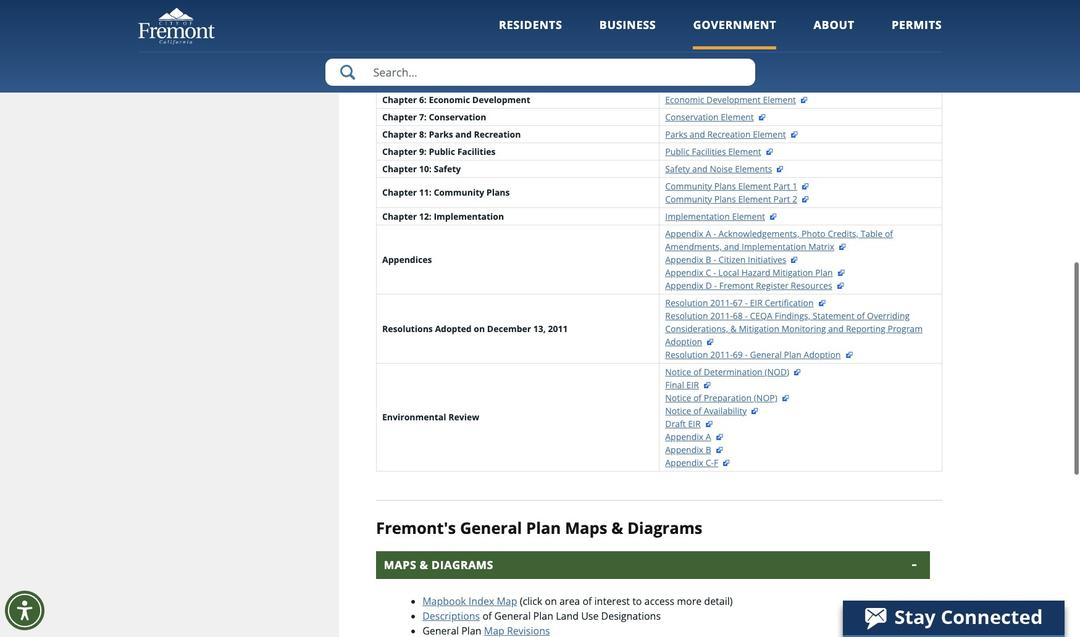 Task type: describe. For each thing, give the bounding box(es) containing it.
13,
[[534, 323, 546, 335]]

implementation element
[[666, 211, 766, 222]]

(click
[[520, 595, 543, 609]]

1 parks from the left
[[429, 128, 453, 140]]

hazard
[[742, 267, 771, 278]]

review
[[449, 412, 480, 423]]

- right 69
[[745, 349, 748, 361]]

7:
[[419, 111, 427, 123]]

mapbook
[[423, 595, 466, 609]]

parks and recreation element link
[[666, 128, 799, 140]]

69
[[733, 349, 743, 361]]

permits link
[[892, 17, 943, 49]]

1 development from the left
[[473, 94, 531, 105]]

3 notice from the top
[[666, 405, 692, 417]]

2031
[[688, 76, 708, 88]]

of inside resolution 2011-67 - eir certification resolution 2011-68 - ceqa findings, statement of overriding considerations, & mitigation monitoring and reporting program adoption resolution 2011-69 - general plan adoption
[[857, 310, 865, 322]]

general inside resolution 2011-67 - eir certification resolution 2011-68 - ceqa findings, statement of overriding considerations, & mitigation monitoring and reporting program adoption resolution 2011-69 - general plan adoption
[[750, 349, 782, 361]]

5:
[[419, 76, 427, 88]]

2 vertical spatial eir
[[689, 418, 701, 430]]

3 appendix from the top
[[666, 267, 704, 278]]

plan inside resolution 2011-67 - eir certification resolution 2011-68 - ceqa findings, statement of overriding considerations, & mitigation monitoring and reporting program adoption resolution 2011-69 - general plan adoption
[[785, 349, 802, 361]]

chapter 8: parks and recreation
[[383, 128, 521, 140]]

3 2011- from the top
[[711, 349, 733, 361]]

community up chapter 12: implementation at the left top of page
[[434, 187, 485, 198]]

business
[[600, 17, 657, 32]]

resolutions             adopted on december 13, 2011
[[383, 323, 568, 335]]

plans up chapter 12: implementation at the left top of page
[[487, 187, 510, 198]]

9:
[[419, 146, 427, 157]]

68
[[733, 310, 743, 322]]

chapter for chapter 10: safety
[[383, 163, 417, 175]]

2 parks from the left
[[666, 128, 688, 140]]

matrix
[[809, 241, 835, 253]]

community character element community character place types manual
[[666, 46, 836, 71]]

adopted
[[435, 323, 472, 335]]

of down "index" at the bottom
[[483, 610, 492, 624]]

fremont's
[[376, 518, 456, 539]]

chapter for chapter 7: conservation
[[383, 111, 417, 123]]

appendix a - acknowledgements, photo credits, table of amendments, and implementation matrix link
[[666, 228, 894, 253]]

chapter 2: land use land use diagram
[[383, 5, 740, 23]]

descriptions link
[[423, 610, 480, 624]]

element inside community character element community character place types manual
[[757, 46, 790, 58]]

community character element link
[[666, 46, 802, 58]]

map
[[497, 595, 518, 609]]

2 economic from the left
[[666, 94, 705, 105]]

implementation inside appendix a - acknowledgements, photo credits, table of amendments, and implementation matrix appendix b - citizen initiatives appendix c - local hazard mitigation plan appendix d - fremont register resources
[[742, 241, 807, 253]]

Search text field
[[325, 59, 755, 86]]

2 horizontal spatial use
[[688, 12, 703, 23]]

1 notice from the top
[[666, 366, 692, 378]]

- right 'c'
[[714, 267, 717, 278]]

community down circulation
[[666, 46, 713, 58]]

conservation element
[[666, 111, 754, 123]]

67
[[733, 297, 743, 309]]

2 appendix from the top
[[666, 254, 704, 266]]

1 vertical spatial &
[[612, 518, 624, 539]]

f
[[714, 457, 719, 469]]

8:
[[419, 128, 427, 140]]

access
[[645, 595, 675, 609]]

0 vertical spatial adoption
[[666, 336, 703, 348]]

chapter 5: housing
[[383, 76, 464, 88]]

citizen
[[719, 254, 746, 266]]

2 resolution from the top
[[666, 310, 708, 322]]

0 horizontal spatial maps
[[384, 558, 417, 573]]

circulation element link
[[666, 29, 757, 41]]

table
[[861, 228, 883, 240]]

2 conservation from the left
[[666, 111, 719, 123]]

economic development element link
[[666, 94, 809, 105]]

preparation
[[704, 392, 752, 404]]

c-
[[706, 457, 714, 469]]

2 public from the left
[[666, 146, 690, 157]]

mobility
[[429, 29, 465, 41]]

1
[[793, 180, 798, 192]]

noise
[[710, 163, 733, 175]]

about
[[814, 17, 855, 32]]

safety and noise elements
[[666, 163, 773, 175]]

notice of determination (nod) link
[[666, 366, 802, 378]]

circulation element
[[666, 29, 744, 41]]

appendix b link
[[666, 444, 724, 456]]

mitigation inside resolution 2011-67 - eir certification resolution 2011-68 - ceqa findings, statement of overriding considerations, & mitigation monitoring and reporting program adoption resolution 2011-69 - general plan adoption
[[739, 323, 780, 335]]

1 vertical spatial eir
[[687, 379, 699, 391]]

chapter for chapter 6:             economic development
[[383, 94, 417, 105]]

0 horizontal spatial diagrams
[[432, 558, 494, 573]]

b inside notice of determination (nod) final eir notice of preparation (nop) notice of availability draft eir appendix a appendix b appendix c-f
[[706, 444, 712, 456]]

acknowledgements,
[[719, 228, 800, 240]]

to
[[633, 595, 642, 609]]

notice of determination (nod) final eir notice of preparation (nop) notice of availability draft eir appendix a appendix b appendix c-f
[[666, 366, 790, 469]]

land inside mapbook index map (click on area of interest to access more detail) descriptions of general plan land use designations
[[556, 610, 579, 624]]

3:
[[419, 29, 427, 41]]

1 conservation from the left
[[429, 111, 487, 123]]

housing for 5:
[[429, 76, 464, 88]]

chapter for chapter 12: implementation
[[383, 211, 417, 222]]

residents link
[[499, 17, 563, 49]]

2 part from the top
[[774, 193, 791, 205]]

community down mobility
[[429, 53, 480, 64]]

resolution 2011-67 - eir certification resolution 2011-68 - ceqa findings, statement of overriding considerations, & mitigation monitoring and reporting program adoption resolution 2011-69 - general plan adoption
[[666, 297, 923, 361]]

of up draft eir link
[[694, 405, 702, 417]]

1 recreation from the left
[[474, 128, 521, 140]]

on inside mapbook index map (click on area of interest to access more detail) descriptions of general plan land use designations
[[545, 595, 557, 609]]

and left noise
[[693, 163, 708, 175]]

parks and recreation element
[[666, 128, 786, 140]]

types
[[780, 59, 803, 71]]

ceqa
[[750, 310, 773, 322]]

12:
[[419, 211, 432, 222]]

chapter 9: public facilities
[[383, 146, 496, 157]]

2 notice from the top
[[666, 392, 692, 404]]

1 vertical spatial adoption
[[804, 349, 841, 361]]

chapter 4:             community character
[[383, 53, 525, 64]]

4:
[[419, 53, 427, 64]]

0 vertical spatial diagrams
[[628, 518, 703, 539]]

chapter 6:             economic development
[[383, 94, 531, 105]]

and down conservation element
[[690, 128, 706, 140]]

more
[[677, 595, 702, 609]]

resources
[[791, 280, 833, 291]]

- left citizen
[[714, 254, 717, 266]]

community down the safety and noise elements on the right top of page
[[666, 180, 713, 192]]

2023-2031 housing element link
[[666, 76, 791, 88]]

1 horizontal spatial maps
[[565, 518, 608, 539]]

about link
[[814, 17, 855, 49]]

appendix c-f link
[[666, 457, 731, 469]]

chapter 3: mobility
[[383, 29, 465, 41]]

1 part from the top
[[774, 180, 791, 192]]

maps & diagrams
[[384, 558, 494, 573]]

resolution 2011-68 - ceqa findings, statement of overriding considerations, & mitigation monitoring and reporting program adoption link
[[666, 310, 923, 348]]

chapter for chapter 2: land use land use diagram
[[383, 5, 417, 17]]

and up chapter 9: public facilities
[[456, 128, 472, 140]]

b inside appendix a - acknowledgements, photo credits, table of amendments, and implementation matrix appendix b - citizen initiatives appendix c - local hazard mitigation plan appendix d - fremont register resources
[[706, 254, 712, 266]]

diagram
[[705, 12, 740, 23]]

determination
[[704, 366, 763, 378]]

community up implementation element
[[666, 193, 713, 205]]

monitoring
[[782, 323, 827, 335]]

a inside notice of determination (nod) final eir notice of preparation (nop) notice of availability draft eir appendix a appendix b appendix c-f
[[706, 431, 712, 443]]

mapbook index map (click on area of interest to access more detail) descriptions of general plan land use designations
[[423, 595, 733, 624]]

photo
[[802, 228, 826, 240]]

1 horizontal spatial implementation
[[666, 211, 730, 222]]

resolution 2011-67 - eir certification link
[[666, 297, 827, 309]]

manual
[[806, 59, 836, 71]]

appendix d - fremont register resources link
[[666, 280, 845, 291]]

housing for 2031
[[710, 76, 743, 88]]



Task type: vqa. For each thing, say whether or not it's contained in the screenshot.


Task type: locate. For each thing, give the bounding box(es) containing it.
chapter left 6:
[[383, 94, 417, 105]]

1 vertical spatial notice
[[666, 392, 692, 404]]

chapter left 5:
[[383, 76, 417, 88]]

residents
[[499, 17, 563, 32]]

0 horizontal spatial public
[[429, 146, 455, 157]]

b up 'c'
[[706, 254, 712, 266]]

1 vertical spatial a
[[706, 431, 712, 443]]

11 chapter from the top
[[383, 211, 417, 222]]

plans up implementation element link
[[715, 193, 736, 205]]

& inside resolution 2011-67 - eir certification resolution 2011-68 - ceqa findings, statement of overriding considerations, & mitigation monitoring and reporting program adoption resolution 2011-69 - general plan adoption
[[731, 323, 737, 335]]

recreation down chapter 6:             economic development
[[474, 128, 521, 140]]

1 horizontal spatial economic
[[666, 94, 705, 105]]

1 horizontal spatial parks
[[666, 128, 688, 140]]

1 horizontal spatial adoption
[[804, 349, 841, 361]]

2 facilities from the left
[[692, 146, 726, 157]]

land up circulation
[[666, 12, 686, 23]]

parks up chapter 9: public facilities
[[429, 128, 453, 140]]

plans
[[715, 180, 736, 192], [487, 187, 510, 198], [715, 193, 736, 205]]

chapter inside chapter 2: land use land use diagram
[[383, 5, 417, 17]]

and inside resolution 2011-67 - eir certification resolution 2011-68 - ceqa findings, statement of overriding considerations, & mitigation monitoring and reporting program adoption resolution 2011-69 - general plan adoption
[[829, 323, 844, 335]]

land right 2: at the left top of page
[[429, 5, 450, 17]]

3 chapter from the top
[[383, 53, 417, 64]]

implementation up amendments,
[[666, 211, 730, 222]]

of down final eir link
[[694, 392, 702, 404]]

2 chapter from the top
[[383, 29, 417, 41]]

chapter left 7:
[[383, 111, 417, 123]]

appendices
[[383, 254, 432, 266]]

2 b from the top
[[706, 444, 712, 456]]

&
[[731, 323, 737, 335], [612, 518, 624, 539], [420, 558, 429, 573]]

part
[[774, 180, 791, 192], [774, 193, 791, 205]]

1 horizontal spatial on
[[545, 595, 557, 609]]

character down residents link
[[482, 53, 525, 64]]

implementation element link
[[666, 211, 778, 222]]

4 chapter from the top
[[383, 76, 417, 88]]

0 vertical spatial maps
[[565, 518, 608, 539]]

0 horizontal spatial conservation
[[429, 111, 487, 123]]

draft eir link
[[666, 418, 713, 430]]

chapter left 3:
[[383, 29, 417, 41]]

community plans element part 1 link
[[666, 180, 810, 192]]

facilities
[[458, 146, 496, 157], [692, 146, 726, 157]]

recreation
[[474, 128, 521, 140], [708, 128, 751, 140]]

of
[[885, 228, 894, 240], [857, 310, 865, 322], [694, 366, 702, 378], [694, 392, 702, 404], [694, 405, 702, 417], [583, 595, 592, 609], [483, 610, 492, 624]]

chapter 10: safety
[[383, 163, 461, 175]]

0 vertical spatial on
[[474, 323, 485, 335]]

1 vertical spatial on
[[545, 595, 557, 609]]

1 vertical spatial resolution
[[666, 310, 708, 322]]

of right table
[[885, 228, 894, 240]]

statement
[[813, 310, 855, 322]]

11:
[[419, 187, 432, 198]]

of up final eir link
[[694, 366, 702, 378]]

1 resolution from the top
[[666, 297, 708, 309]]

chapter left 10:
[[383, 163, 417, 175]]

place
[[757, 59, 778, 71]]

conservation down chapter 6:             economic development
[[429, 111, 487, 123]]

availability
[[704, 405, 747, 417]]

character
[[715, 46, 754, 58], [482, 53, 525, 64], [715, 59, 754, 71]]

mitigation
[[773, 267, 814, 278], [739, 323, 780, 335]]

0 horizontal spatial &
[[420, 558, 429, 573]]

a up the appendix b link
[[706, 431, 712, 443]]

chapter left 2: at the left top of page
[[383, 5, 417, 17]]

draft
[[666, 418, 686, 430]]

- right 'd'
[[715, 280, 717, 291]]

stay connected image
[[843, 601, 1064, 636]]

1 safety from the left
[[434, 163, 461, 175]]

0 vertical spatial eir
[[750, 297, 763, 309]]

chapter left 11:
[[383, 187, 417, 198]]

- right 68
[[745, 310, 748, 322]]

mitigation up resources
[[773, 267, 814, 278]]

housing
[[429, 76, 464, 88], [710, 76, 743, 88]]

public up the safety and noise elements on the right top of page
[[666, 146, 690, 157]]

appendix c - local hazard mitigation plan link
[[666, 267, 846, 278]]

and down statement
[[829, 323, 844, 335]]

chapter left 8:
[[383, 128, 417, 140]]

3 resolution from the top
[[666, 349, 708, 361]]

9 chapter from the top
[[383, 163, 417, 175]]

parks
[[429, 128, 453, 140], [666, 128, 688, 140]]

1 vertical spatial mitigation
[[739, 323, 780, 335]]

1 horizontal spatial use
[[582, 610, 599, 624]]

2 horizontal spatial implementation
[[742, 241, 807, 253]]

0 horizontal spatial recreation
[[474, 128, 521, 140]]

conservation
[[429, 111, 487, 123], [666, 111, 719, 123]]

development
[[473, 94, 531, 105], [707, 94, 761, 105]]

0 vertical spatial resolution
[[666, 297, 708, 309]]

1 vertical spatial maps
[[384, 558, 417, 573]]

appendix b - citizen initiatives link
[[666, 254, 799, 266]]

detail)
[[705, 595, 733, 609]]

chapter for chapter 3: mobility
[[383, 29, 417, 41]]

and inside appendix a - acknowledgements, photo credits, table of amendments, and implementation matrix appendix b - citizen initiatives appendix c - local hazard mitigation plan appendix d - fremont register resources
[[724, 241, 740, 253]]

development down search text box
[[473, 94, 531, 105]]

0 horizontal spatial development
[[473, 94, 531, 105]]

chapter for chapter 8: parks and recreation
[[383, 128, 417, 140]]

2 housing from the left
[[710, 76, 743, 88]]

eir inside resolution 2011-67 - eir certification resolution 2011-68 - ceqa findings, statement of overriding considerations, & mitigation monitoring and reporting program adoption resolution 2011-69 - general plan adoption
[[750, 297, 763, 309]]

business link
[[600, 17, 657, 49]]

economic down 2023- at the top
[[666, 94, 705, 105]]

2 vertical spatial &
[[420, 558, 429, 573]]

1 2011- from the top
[[711, 297, 733, 309]]

chapter for chapter 4:             community character
[[383, 53, 417, 64]]

appendix up amendments,
[[666, 228, 704, 240]]

0 horizontal spatial on
[[474, 323, 485, 335]]

5 chapter from the top
[[383, 94, 417, 105]]

certification
[[765, 297, 814, 309]]

chapter left 4:
[[383, 53, 417, 64]]

public right 9:
[[429, 146, 455, 157]]

economic development element
[[666, 94, 797, 105]]

2023-2031 housing element
[[666, 76, 779, 88]]

1 appendix from the top
[[666, 228, 704, 240]]

2011- up determination
[[711, 349, 733, 361]]

7 chapter from the top
[[383, 128, 417, 140]]

chapter left 12:
[[383, 211, 417, 222]]

2 horizontal spatial &
[[731, 323, 737, 335]]

descriptions
[[423, 610, 480, 624]]

b up 'c-'
[[706, 444, 712, 456]]

1 horizontal spatial safety
[[666, 163, 690, 175]]

resolution
[[666, 297, 708, 309], [666, 310, 708, 322], [666, 349, 708, 361]]

elements
[[735, 163, 773, 175]]

safety down chapter 9: public facilities
[[434, 163, 461, 175]]

community up 2031
[[666, 59, 713, 71]]

economic up chapter 7: conservation
[[429, 94, 470, 105]]

overriding
[[868, 310, 910, 322]]

1 horizontal spatial conservation
[[666, 111, 719, 123]]

diagrams
[[628, 518, 703, 539], [432, 558, 494, 573]]

and
[[456, 128, 472, 140], [690, 128, 706, 140], [693, 163, 708, 175], [724, 241, 740, 253], [829, 323, 844, 335]]

eir
[[750, 297, 763, 309], [687, 379, 699, 391], [689, 418, 701, 430]]

resolutions
[[383, 323, 433, 335]]

eir up ceqa
[[750, 297, 763, 309]]

notice down final
[[666, 392, 692, 404]]

a inside appendix a - acknowledgements, photo credits, table of amendments, and implementation matrix appendix b - citizen initiatives appendix c - local hazard mitigation plan appendix d - fremont register resources
[[706, 228, 712, 240]]

appendix left 'd'
[[666, 280, 704, 291]]

development down 2023-2031 housing element link in the top of the page
[[707, 94, 761, 105]]

maps
[[565, 518, 608, 539], [384, 558, 417, 573]]

2 vertical spatial general
[[495, 610, 531, 624]]

0 vertical spatial 2011-
[[711, 297, 733, 309]]

1 horizontal spatial housing
[[710, 76, 743, 88]]

adoption down monitoring
[[804, 349, 841, 361]]

eir right final
[[687, 379, 699, 391]]

0 vertical spatial b
[[706, 254, 712, 266]]

2 a from the top
[[706, 431, 712, 443]]

facilities down chapter 8: parks and recreation in the left of the page
[[458, 146, 496, 157]]

register
[[756, 280, 789, 291]]

community plans element part 1 community plans element part 2
[[666, 180, 798, 205]]

0 horizontal spatial land
[[429, 5, 450, 17]]

10 chapter from the top
[[383, 187, 417, 198]]

notice up final
[[666, 366, 692, 378]]

1 vertical spatial 2011-
[[711, 310, 733, 322]]

use inside mapbook index map (click on area of interest to access more detail) descriptions of general plan land use designations
[[582, 610, 599, 624]]

appendix down amendments,
[[666, 254, 704, 266]]

0 horizontal spatial housing
[[429, 76, 464, 88]]

public facilities element
[[666, 146, 762, 157]]

part left 1 in the top of the page
[[774, 180, 791, 192]]

community
[[666, 46, 713, 58], [429, 53, 480, 64], [666, 59, 713, 71], [666, 180, 713, 192], [434, 187, 485, 198], [666, 193, 713, 205]]

implementation up initiatives
[[742, 241, 807, 253]]

chapter left 9:
[[383, 146, 417, 157]]

2 vertical spatial notice
[[666, 405, 692, 417]]

plans down safety and noise elements link
[[715, 180, 736, 192]]

conservation down 2031
[[666, 111, 719, 123]]

a down implementation element
[[706, 228, 712, 240]]

character up community character place types manual link
[[715, 46, 754, 58]]

7 appendix from the top
[[666, 457, 704, 469]]

mitigation inside appendix a - acknowledgements, photo credits, table of amendments, and implementation matrix appendix b - citizen initiatives appendix c - local hazard mitigation plan appendix d - fremont register resources
[[773, 267, 814, 278]]

notice up draft
[[666, 405, 692, 417]]

plan inside mapbook index map (click on area of interest to access more detail) descriptions of general plan land use designations
[[534, 610, 554, 624]]

appendix down draft eir link
[[666, 431, 704, 443]]

chapter for chapter 5: housing
[[383, 76, 417, 88]]

chapter 7: conservation
[[383, 111, 487, 123]]

0 horizontal spatial facilities
[[458, 146, 496, 157]]

0 vertical spatial notice
[[666, 366, 692, 378]]

2011-
[[711, 297, 733, 309], [711, 310, 733, 322], [711, 349, 733, 361]]

0 horizontal spatial implementation
[[434, 211, 504, 222]]

credits,
[[828, 228, 859, 240]]

plan inside appendix a - acknowledgements, photo credits, table of amendments, and implementation matrix appendix b - citizen initiatives appendix c - local hazard mitigation plan appendix d - fremont register resources
[[816, 267, 833, 278]]

0 vertical spatial mitigation
[[773, 267, 814, 278]]

1 horizontal spatial development
[[707, 94, 761, 105]]

(nop)
[[754, 392, 778, 404]]

d
[[706, 280, 712, 291]]

6 chapter from the top
[[383, 111, 417, 123]]

designations
[[602, 610, 661, 624]]

housing up chapter 6:             economic development
[[429, 76, 464, 88]]

2 development from the left
[[707, 94, 761, 105]]

1 horizontal spatial land
[[556, 610, 579, 624]]

implementation down chapter 11: community plans
[[434, 211, 504, 222]]

0 vertical spatial general
[[750, 349, 782, 361]]

4 appendix from the top
[[666, 280, 704, 291]]

eir up appendix a link
[[689, 418, 701, 430]]

appendix down appendix a link
[[666, 444, 704, 456]]

final eir link
[[666, 379, 712, 391]]

local
[[719, 267, 740, 278]]

and up appendix b - citizen initiatives link at the top right of the page
[[724, 241, 740, 253]]

2
[[793, 193, 798, 205]]

0 horizontal spatial use
[[453, 5, 469, 17]]

area
[[560, 595, 580, 609]]

on right "adopted" in the left bottom of the page
[[474, 323, 485, 335]]

0 vertical spatial a
[[706, 228, 712, 240]]

0 horizontal spatial parks
[[429, 128, 453, 140]]

0 horizontal spatial safety
[[434, 163, 461, 175]]

2011
[[548, 323, 568, 335]]

appendix left 'c'
[[666, 267, 704, 278]]

1 horizontal spatial facilities
[[692, 146, 726, 157]]

safety and noise elements link
[[666, 163, 785, 175]]

8 chapter from the top
[[383, 146, 417, 157]]

interest
[[595, 595, 630, 609]]

part left 2
[[774, 193, 791, 205]]

0 vertical spatial &
[[731, 323, 737, 335]]

of right area on the bottom right
[[583, 595, 592, 609]]

on
[[474, 323, 485, 335], [545, 595, 557, 609]]

of up reporting on the bottom of the page
[[857, 310, 865, 322]]

safety down public facilities element
[[666, 163, 690, 175]]

adoption down considerations,
[[666, 336, 703, 348]]

1 a from the top
[[706, 228, 712, 240]]

2 vertical spatial resolution
[[666, 349, 708, 361]]

chapter for chapter 9: public facilities
[[383, 146, 417, 157]]

2 recreation from the left
[[708, 128, 751, 140]]

land use diagram link
[[666, 12, 752, 23]]

notice of preparation (nop) link
[[666, 392, 790, 404]]

general
[[750, 349, 782, 361], [460, 518, 522, 539], [495, 610, 531, 624]]

1 horizontal spatial &
[[612, 518, 624, 539]]

- right 67
[[745, 297, 748, 309]]

1 economic from the left
[[429, 94, 470, 105]]

2011- down 67
[[711, 310, 733, 322]]

1 vertical spatial diagrams
[[432, 558, 494, 573]]

1 vertical spatial part
[[774, 193, 791, 205]]

housing up economic development element
[[710, 76, 743, 88]]

2011- up 68
[[711, 297, 733, 309]]

amendments,
[[666, 241, 722, 253]]

1 public from the left
[[429, 146, 455, 157]]

reporting
[[847, 323, 886, 335]]

5 appendix from the top
[[666, 431, 704, 443]]

chapter for chapter 11: community plans
[[383, 187, 417, 198]]

1 vertical spatial b
[[706, 444, 712, 456]]

element
[[711, 29, 744, 41], [757, 46, 790, 58], [746, 76, 779, 88], [763, 94, 797, 105], [721, 111, 754, 123], [753, 128, 786, 140], [729, 146, 762, 157], [739, 180, 772, 192], [739, 193, 772, 205], [733, 211, 766, 222]]

use up circulation
[[688, 12, 703, 23]]

c
[[706, 267, 712, 278]]

fremont's general plan maps & diagrams
[[376, 518, 703, 539]]

mitigation down ceqa
[[739, 323, 780, 335]]

final
[[666, 379, 685, 391]]

0 vertical spatial part
[[774, 180, 791, 192]]

facilities up the safety and noise elements on the right top of page
[[692, 146, 726, 157]]

circulation
[[666, 29, 709, 41]]

2 horizontal spatial land
[[666, 12, 686, 23]]

1 chapter from the top
[[383, 5, 417, 17]]

character down community character element link
[[715, 59, 754, 71]]

0 horizontal spatial economic
[[429, 94, 470, 105]]

recreation up public facilities element link
[[708, 128, 751, 140]]

- down implementation element
[[714, 228, 717, 240]]

1 horizontal spatial recreation
[[708, 128, 751, 140]]

use up mobility
[[453, 5, 469, 17]]

on left area on the bottom right
[[545, 595, 557, 609]]

6 appendix from the top
[[666, 444, 704, 456]]

december
[[487, 323, 532, 335]]

1 b from the top
[[706, 254, 712, 266]]

2 vertical spatial 2011-
[[711, 349, 733, 361]]

2 safety from the left
[[666, 163, 690, 175]]

1 horizontal spatial public
[[666, 146, 690, 157]]

land down area on the bottom right
[[556, 610, 579, 624]]

appendix
[[666, 228, 704, 240], [666, 254, 704, 266], [666, 267, 704, 278], [666, 280, 704, 291], [666, 431, 704, 443], [666, 444, 704, 456], [666, 457, 704, 469]]

of inside appendix a - acknowledgements, photo credits, table of amendments, and implementation matrix appendix b - citizen initiatives appendix c - local hazard mitigation plan appendix d - fremont register resources
[[885, 228, 894, 240]]

parks down conservation element
[[666, 128, 688, 140]]

1 housing from the left
[[429, 76, 464, 88]]

government link
[[694, 17, 777, 49]]

appendix a link
[[666, 431, 724, 443]]

1 horizontal spatial diagrams
[[628, 518, 703, 539]]

chapter 11: community plans
[[383, 187, 510, 198]]

use down the interest
[[582, 610, 599, 624]]

appendix down the appendix b link
[[666, 457, 704, 469]]

2 2011- from the top
[[711, 310, 733, 322]]

community plans element part 2 link
[[666, 193, 810, 205]]

community character place types manual link
[[666, 59, 848, 71]]

1 vertical spatial general
[[460, 518, 522, 539]]

0 horizontal spatial adoption
[[666, 336, 703, 348]]

general inside mapbook index map (click on area of interest to access more detail) descriptions of general plan land use designations
[[495, 610, 531, 624]]

1 facilities from the left
[[458, 146, 496, 157]]



